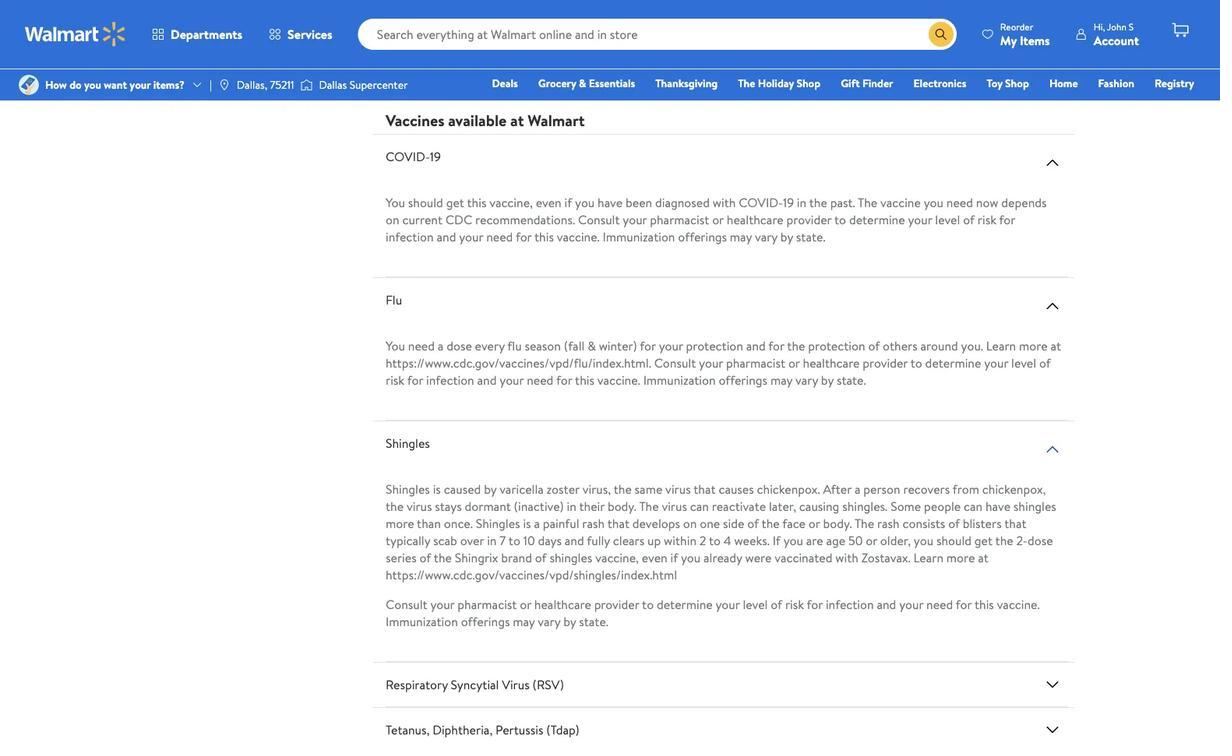 Task type: vqa. For each thing, say whether or not it's contained in the screenshot.
Great Value Whole Vitamin D Milk, Gallon, 128 fl oz "LINK"
no



Task type: describe. For each thing, give the bounding box(es) containing it.
their
[[579, 498, 605, 515]]

by inside shingles is caused by varicella zoster virus, the same virus that causes chickenpox. after a person recovers from chickenpox, the virus stays dormant (inactive) in their body. the virus can reactivate later, causing shingles. some people can have shingles more than once. shingles is a painful rash that develops on one side of the face or body. the rash consists of blisters that typically scab over in 7 to 10 days and fully clears up within 2 to 4 weeks. if you are age 50 or older, you should get the 2-dose series of the shingrix brand of shingles vaccine, even if you already were vaccinated with zostavax. learn more at https://www.cdc.gov/vaccines/vpd/shingles/index.html
[[484, 481, 497, 498]]

to right "7"
[[509, 532, 520, 549]]

with inside shingles is caused by varicella zoster virus, the same virus that causes chickenpox. after a person recovers from chickenpox, the virus stays dormant (inactive) in their body. the virus can reactivate later, causing shingles. some people can have shingles more than once. shingles is a painful rash that develops on one side of the face or body. the rash consists of blisters that typically scab over in 7 to 10 days and fully clears up within 2 to 4 weeks. if you are age 50 or older, you should get the 2-dose series of the shingrix brand of shingles vaccine, even if you already were vaccinated with zostavax. learn more at https://www.cdc.gov/vaccines/vpd/shingles/index.html
[[836, 549, 859, 567]]

how
[[45, 77, 67, 92]]

you right if
[[784, 532, 803, 549]]

grocery & essentials
[[538, 76, 635, 91]]

cart contains 0 items total amount $0.00 image
[[1171, 21, 1190, 40]]

past.
[[830, 194, 855, 211]]

in inside you should get this vaccine, even if you have been diagnosed with covid-19 in the past. the vaccine you need now depends on current cdc recommendations. consult your pharmacist or healthcare provider to determine your level of risk for infection and your need for this vaccine. immunization offerings may vary by state.
[[797, 194, 807, 211]]

0 horizontal spatial more
[[386, 515, 414, 532]]

immunization inside you should get this vaccine, even if you have been diagnosed with covid-19 in the past. the vaccine you need now depends on current cdc recommendations. consult your pharmacist or healthcare provider to determine your level of risk for infection and your need for this vaccine. immunization offerings may vary by state.
[[603, 228, 675, 246]]

within
[[664, 532, 697, 549]]

vaccine. inside you need a dose every flu season (fall & winter) for your protection and for the protection of others around you. learn more at https://www.cdc.gov/vaccines/vpd/flu/index.html. consult your pharmacist or healthcare provider to determine your level of risk for infection and your need for this vaccine. immunization offerings may vary by state.
[[597, 372, 640, 389]]

risk inside consult your pharmacist or healthcare provider to determine your level of risk for infection and your need for this vaccine. immunization offerings may vary by state.
[[785, 596, 804, 613]]

virus up within
[[662, 498, 687, 515]]

weeks.
[[734, 532, 770, 549]]

virus right the same
[[666, 481, 691, 498]]

covid 19 image
[[1043, 154, 1062, 172]]

fashion
[[1098, 76, 1134, 91]]

4
[[724, 532, 731, 549]]

0 vertical spatial is
[[433, 481, 441, 498]]

blisters
[[963, 515, 1002, 532]]

1 horizontal spatial a
[[534, 515, 540, 532]]

fully
[[587, 532, 610, 549]]

search icon image
[[935, 28, 947, 41]]

1 vertical spatial shingles
[[550, 549, 592, 567]]

shingles image
[[1043, 440, 1062, 459]]

are
[[806, 532, 823, 549]]

tetanus, diphtheria, pertussis (tdap)
[[386, 722, 579, 739]]

Walmart Site-Wide search field
[[358, 19, 957, 50]]

2 horizontal spatial that
[[1005, 515, 1027, 532]]

current
[[402, 211, 443, 228]]

syncytial
[[451, 676, 499, 694]]

infection inside consult your pharmacist or healthcare provider to determine your level of risk for infection and your need for this vaccine. immunization offerings may vary by state.
[[826, 596, 874, 613]]

already
[[704, 549, 742, 567]]

caused
[[444, 481, 481, 498]]

vaccines available at walmart
[[386, 109, 585, 131]]

you left the been
[[575, 194, 595, 211]]

offerings inside consult your pharmacist or healthcare provider to determine your level of risk for infection and your need for this vaccine. immunization offerings may vary by state.
[[461, 613, 510, 630]]

shop inside "link"
[[797, 76, 821, 91]]

season
[[525, 337, 561, 355]]

brand
[[501, 549, 532, 567]]

dallas
[[319, 77, 347, 92]]

holiday
[[758, 76, 794, 91]]

recommendations.
[[475, 211, 575, 228]]

0 horizontal spatial body.
[[608, 498, 637, 515]]

one
[[700, 515, 720, 532]]

grocery
[[538, 76, 576, 91]]

provider inside you should get this vaccine, even if you have been diagnosed with covid-19 in the past. the vaccine you need now depends on current cdc recommendations. consult your pharmacist or healthcare provider to determine your level of risk for infection and your need for this vaccine. immunization offerings may vary by state.
[[787, 211, 832, 228]]

healthcare inside you need a dose every flu season (fall & winter) for your protection and for the protection of others around you. learn more at https://www.cdc.gov/vaccines/vpd/flu/index.html. consult your pharmacist or healthcare provider to determine your level of risk for infection and your need for this vaccine. immunization offerings may vary by state.
[[803, 355, 860, 372]]

the holiday shop
[[738, 76, 821, 91]]

50
[[848, 532, 863, 549]]

provider inside consult your pharmacist or healthcare provider to determine your level of risk for infection and your need for this vaccine. immunization offerings may vary by state.
[[594, 596, 639, 613]]

respiratory syncytial virus (rsv) image
[[1043, 676, 1062, 694]]

or inside you should get this vaccine, even if you have been diagnosed with covid-19 in the past. the vaccine you need now depends on current cdc recommendations. consult your pharmacist or healthcare provider to determine your level of risk for infection and your need for this vaccine. immunization offerings may vary by state.
[[712, 211, 724, 228]]

level inside you should get this vaccine, even if you have been diagnosed with covid-19 in the past. the vaccine you need now depends on current cdc recommendations. consult your pharmacist or healthcare provider to determine your level of risk for infection and your need for this vaccine. immunization offerings may vary by state.
[[935, 211, 960, 228]]

and inside you should get this vaccine, even if you have been diagnosed with covid-19 in the past. the vaccine you need now depends on current cdc recommendations. consult your pharmacist or healthcare provider to determine your level of risk for infection and your need for this vaccine. immunization offerings may vary by state.
[[437, 228, 456, 246]]

state. inside consult your pharmacist or healthcare provider to determine your level of risk for infection and your need for this vaccine. immunization offerings may vary by state.
[[579, 613, 609, 630]]

electronics link
[[907, 75, 974, 92]]

toy shop link
[[980, 75, 1036, 92]]

others
[[883, 337, 918, 355]]

virus,
[[583, 481, 611, 498]]

shingles.
[[842, 498, 888, 515]]

the right age at the bottom
[[855, 515, 874, 532]]

https://www.cdc.gov/vaccines/vpd/shingles/index.html
[[386, 567, 677, 584]]

learn inside shingles is caused by varicella zoster virus, the same virus that causes chickenpox. after a person recovers from chickenpox, the virus stays dormant (inactive) in their body. the virus can reactivate later, causing shingles. some people can have shingles more than once. shingles is a painful rash that develops on one side of the face or body. the rash consists of blisters that typically scab over in 7 to 10 days and fully clears up within 2 to 4 weeks. if you are age 50 or older, you should get the 2-dose series of the shingrix brand of shingles vaccine, even if you already were vaccinated with zostavax. learn more at https://www.cdc.gov/vaccines/vpd/shingles/index.html
[[914, 549, 944, 567]]

vaccine. inside you should get this vaccine, even if you have been diagnosed with covid-19 in the past. the vaccine you need now depends on current cdc recommendations. consult your pharmacist or healthcare provider to determine your level of risk for infection and your need for this vaccine. immunization offerings may vary by state.
[[557, 228, 600, 246]]

vary inside consult your pharmacist or healthcare provider to determine your level of risk for infection and your need for this vaccine. immunization offerings may vary by state.
[[538, 613, 561, 630]]

covid-19
[[386, 148, 441, 165]]

(tdap)
[[546, 722, 579, 739]]

account
[[1094, 32, 1139, 49]]

risk inside you should get this vaccine, even if you have been diagnosed with covid-19 in the past. the vaccine you need now depends on current cdc recommendations. consult your pharmacist or healthcare provider to determine your level of risk for infection and your need for this vaccine. immunization offerings may vary by state.
[[978, 211, 997, 228]]

healthcare inside you should get this vaccine, even if you have been diagnosed with covid-19 in the past. the vaccine you need now depends on current cdc recommendations. consult your pharmacist or healthcare provider to determine your level of risk for infection and your need for this vaccine. immunization offerings may vary by state.
[[727, 211, 784, 228]]

my
[[1000, 32, 1017, 49]]

stays
[[435, 498, 462, 515]]

zoster
[[547, 481, 580, 498]]

infection inside you need a dose every flu season (fall & winter) for your protection and for the protection of others around you. learn more at https://www.cdc.gov/vaccines/vpd/flu/index.html. consult your pharmacist or healthcare provider to determine your level of risk for infection and your need for this vaccine. immunization offerings may vary by state.
[[426, 372, 474, 389]]

1 horizontal spatial in
[[567, 498, 577, 515]]

2
[[700, 532, 706, 549]]

1 can from the left
[[690, 498, 709, 515]]

of inside consult your pharmacist or healthcare provider to determine your level of risk for infection and your need for this vaccine. immunization offerings may vary by state.
[[771, 596, 782, 613]]

state. inside you need a dose every flu season (fall & winter) for your protection and for the protection of others around you. learn more at https://www.cdc.gov/vaccines/vpd/flu/index.html. consult your pharmacist or healthcare provider to determine your level of risk for infection and your need for this vaccine. immunization offerings may vary by state.
[[837, 372, 866, 389]]

every
[[475, 337, 505, 355]]

home
[[1049, 76, 1078, 91]]

walmart+ link
[[1141, 97, 1201, 113]]

toy
[[987, 76, 1003, 91]]

2 vertical spatial shingles
[[476, 515, 520, 532]]

may inside you should get this vaccine, even if you have been diagnosed with covid-19 in the past. the vaccine you need now depends on current cdc recommendations. consult your pharmacist or healthcare provider to determine your level of risk for infection and your need for this vaccine. immunization offerings may vary by state.
[[730, 228, 752, 246]]

supercenter
[[350, 77, 408, 92]]

home link
[[1042, 75, 1085, 92]]

older,
[[880, 532, 911, 549]]

vaccinated
[[775, 549, 833, 567]]

you need a dose every flu season (fall & winter) for your protection and for the protection of others around you. learn more at https://www.cdc.gov/vaccines/vpd/flu/index.html. consult your pharmacist or healthcare provider to determine your level of risk for infection and your need for this vaccine. immunization offerings may vary by state.
[[386, 337, 1061, 389]]

by inside consult your pharmacist or healthcare provider to determine your level of risk for infection and your need for this vaccine. immunization offerings may vary by state.
[[563, 613, 576, 630]]

(rsv)
[[533, 676, 564, 694]]

provider inside you need a dose every flu season (fall & winter) for your protection and for the protection of others around you. learn more at https://www.cdc.gov/vaccines/vpd/flu/index.html. consult your pharmacist or healthcare provider to determine your level of risk for infection and your need for this vaccine. immunization offerings may vary by state.
[[863, 355, 908, 372]]

19 inside you should get this vaccine, even if you have been diagnosed with covid-19 in the past. the vaccine you need now depends on current cdc recommendations. consult your pharmacist or healthcare provider to determine your level of risk for infection and your need for this vaccine. immunization offerings may vary by state.
[[783, 194, 794, 211]]

to inside you should get this vaccine, even if you have been diagnosed with covid-19 in the past. the vaccine you need now depends on current cdc recommendations. consult your pharmacist or healthcare provider to determine your level of risk for infection and your need for this vaccine. immunization offerings may vary by state.
[[835, 211, 846, 228]]

may inside consult your pharmacist or healthcare provider to determine your level of risk for infection and your need for this vaccine. immunization offerings may vary by state.
[[513, 613, 535, 630]]

need inside consult your pharmacist or healthcare provider to determine your level of risk for infection and your need for this vaccine. immunization offerings may vary by state.
[[927, 596, 953, 613]]

deals
[[492, 76, 518, 91]]

to inside consult your pharmacist or healthcare provider to determine your level of risk for infection and your need for this vaccine. immunization offerings may vary by state.
[[642, 596, 654, 613]]

immunization inside consult your pharmacist or healthcare provider to determine your level of risk for infection and your need for this vaccine. immunization offerings may vary by state.
[[386, 613, 458, 630]]

depends
[[1002, 194, 1047, 211]]

75211
[[270, 77, 294, 92]]

pharmacist inside you should get this vaccine, even if you have been diagnosed with covid-19 in the past. the vaccine you need now depends on current cdc recommendations. consult your pharmacist or healthcare provider to determine your level of risk for infection and your need for this vaccine. immunization offerings may vary by state.
[[650, 211, 709, 228]]

vaccine, inside you should get this vaccine, even if you have been diagnosed with covid-19 in the past. the vaccine you need now depends on current cdc recommendations. consult your pharmacist or healthcare provider to determine your level of risk for infection and your need for this vaccine. immunization offerings may vary by state.
[[489, 194, 533, 211]]

deals link
[[485, 75, 525, 92]]

respiratory
[[386, 676, 448, 694]]

even inside you should get this vaccine, even if you have been diagnosed with covid-19 in the past. the vaccine you need now depends on current cdc recommendations. consult your pharmacist or healthcare provider to determine your level of risk for infection and your need for this vaccine. immunization offerings may vary by state.
[[536, 194, 562, 211]]

clears
[[613, 532, 645, 549]]

7
[[500, 532, 506, 549]]

want
[[104, 77, 127, 92]]

vary inside you need a dose every flu season (fall & winter) for your protection and for the protection of others around you. learn more at https://www.cdc.gov/vaccines/vpd/flu/index.html. consult your pharmacist or healthcare provider to determine your level of risk for infection and your need for this vaccine. immunization offerings may vary by state.
[[796, 372, 818, 389]]

(fall
[[564, 337, 585, 355]]

dose inside shingles is caused by varicella zoster virus, the same virus that causes chickenpox. after a person recovers from chickenpox, the virus stays dormant (inactive) in their body. the virus can reactivate later, causing shingles. some people can have shingles more than once. shingles is a painful rash that develops on one side of the face or body. the rash consists of blisters that typically scab over in 7 to 10 days and fully clears up within 2 to 4 weeks. if you are age 50 or older, you should get the 2-dose series of the shingrix brand of shingles vaccine, even if you already were vaccinated with zostavax. learn more at https://www.cdc.gov/vaccines/vpd/shingles/index.html
[[1028, 532, 1053, 549]]

learn inside you need a dose every flu season (fall & winter) for your protection and for the protection of others around you. learn more at https://www.cdc.gov/vaccines/vpd/flu/index.html. consult your pharmacist or healthcare provider to determine your level of risk for infection and your need for this vaccine. immunization offerings may vary by state.
[[986, 337, 1016, 355]]

reactivate
[[712, 498, 766, 515]]

2 vertical spatial in
[[487, 532, 497, 549]]

0 horizontal spatial covid-
[[386, 148, 430, 165]]

you right do
[[84, 77, 101, 92]]

from
[[953, 481, 979, 498]]

do
[[69, 77, 82, 92]]

consult inside you need a dose every flu season (fall & winter) for your protection and for the protection of others around you. learn more at https://www.cdc.gov/vaccines/vpd/flu/index.html. consult your pharmacist or healthcare provider to determine your level of risk for infection and your need for this vaccine. immunization offerings may vary by state.
[[654, 355, 696, 372]]

consult inside you should get this vaccine, even if you have been diagnosed with covid-19 in the past. the vaccine you need now depends on current cdc recommendations. consult your pharmacist or healthcare provider to determine your level of risk for infection and your need for this vaccine. immunization offerings may vary by state.
[[578, 211, 620, 228]]

vary inside you should get this vaccine, even if you have been diagnosed with covid-19 in the past. the vaccine you need now depends on current cdc recommendations. consult your pharmacist or healthcare provider to determine your level of risk for infection and your need for this vaccine. immunization offerings may vary by state.
[[755, 228, 778, 246]]

vaccine, inside shingles is caused by varicella zoster virus, the same virus that causes chickenpox. after a person recovers from chickenpox, the virus stays dormant (inactive) in their body. the virus can reactivate later, causing shingles. some people can have shingles more than once. shingles is a painful rash that develops on one side of the face or body. the rash consists of blisters that typically scab over in 7 to 10 days and fully clears up within 2 to 4 weeks. if you are age 50 or older, you should get the 2-dose series of the shingrix brand of shingles vaccine, even if you already were vaccinated with zostavax. learn more at https://www.cdc.gov/vaccines/vpd/shingles/index.html
[[595, 549, 639, 567]]

dormant
[[465, 498, 511, 515]]

infection inside you should get this vaccine, even if you have been diagnosed with covid-19 in the past. the vaccine you need now depends on current cdc recommendations. consult your pharmacist or healthcare provider to determine your level of risk for infection and your need for this vaccine. immunization offerings may vary by state.
[[386, 228, 434, 246]]

than
[[417, 515, 441, 532]]

& inside grocery & essentials link
[[579, 76, 586, 91]]

registry
[[1155, 76, 1194, 91]]

thanksgiving link
[[649, 75, 725, 92]]

the holiday shop link
[[731, 75, 828, 92]]

gift finder link
[[834, 75, 900, 92]]

same
[[635, 481, 663, 498]]

gift finder
[[841, 76, 893, 91]]

and inside consult your pharmacist or healthcare provider to determine your level of risk for infection and your need for this vaccine. immunization offerings may vary by state.
[[877, 596, 896, 613]]

one
[[1075, 97, 1098, 113]]

you should get this vaccine, even if you have been diagnosed with covid-19 in the past. the vaccine you need now depends on current cdc recommendations. consult your pharmacist or healthcare provider to determine your level of risk for infection and your need for this vaccine. immunization offerings may vary by state.
[[386, 194, 1047, 246]]

thanksgiving
[[656, 76, 718, 91]]

gift
[[841, 76, 860, 91]]

level inside you need a dose every flu season (fall & winter) for your protection and for the protection of others around you. learn more at https://www.cdc.gov/vaccines/vpd/flu/index.html. consult your pharmacist or healthcare provider to determine your level of risk for infection and your need for this vaccine. immunization offerings may vary by state.
[[1011, 355, 1036, 372]]

to right 2 at the right
[[709, 532, 721, 549]]

have inside shingles is caused by varicella zoster virus, the same virus that causes chickenpox. after a person recovers from chickenpox, the virus stays dormant (inactive) in their body. the virus can reactivate later, causing shingles. some people can have shingles more than once. shingles is a painful rash that develops on one side of the face or body. the rash consists of blisters that typically scab over in 7 to 10 days and fully clears up within 2 to 4 weeks. if you are age 50 or older, you should get the 2-dose series of the shingrix brand of shingles vaccine, even if you already were vaccinated with zostavax. learn more at https://www.cdc.gov/vaccines/vpd/shingles/index.html
[[986, 498, 1011, 515]]

2 shop from the left
[[1005, 76, 1029, 91]]

causes
[[719, 481, 754, 498]]

develops
[[633, 515, 680, 532]]

shingles for shingles
[[386, 435, 430, 452]]

shingrix
[[455, 549, 498, 567]]

with inside you should get this vaccine, even if you have been diagnosed with covid-19 in the past. the vaccine you need now depends on current cdc recommendations. consult your pharmacist or healthcare provider to determine your level of risk for infection and your need for this vaccine. immunization offerings may vary by state.
[[713, 194, 736, 211]]

face
[[782, 515, 806, 532]]

the inside you need a dose every flu season (fall & winter) for your protection and for the protection of others around you. learn more at https://www.cdc.gov/vaccines/vpd/flu/index.html. consult your pharmacist or healthcare provider to determine your level of risk for infection and your need for this vaccine. immunization offerings may vary by state.
[[787, 337, 805, 355]]

later,
[[769, 498, 796, 515]]

on inside shingles is caused by varicella zoster virus, the same virus that causes chickenpox. after a person recovers from chickenpox, the virus stays dormant (inactive) in their body. the virus can reactivate later, causing shingles. some people can have shingles more than once. shingles is a painful rash that develops on one side of the face or body. the rash consists of blisters that typically scab over in 7 to 10 days and fully clears up within 2 to 4 weeks. if you are age 50 or older, you should get the 2-dose series of the shingrix brand of shingles vaccine, even if you already were vaccinated with zostavax. learn more at https://www.cdc.gov/vaccines/vpd/shingles/index.html
[[683, 515, 697, 532]]

vaccines
[[386, 109, 444, 131]]

on inside you should get this vaccine, even if you have been diagnosed with covid-19 in the past. the vaccine you need now depends on current cdc recommendations. consult your pharmacist or healthcare provider to determine your level of risk for infection and your need for this vaccine. immunization offerings may vary by state.
[[386, 211, 399, 228]]

diagnosed
[[655, 194, 710, 211]]



Task type: locate. For each thing, give the bounding box(es) containing it.
0 horizontal spatial a
[[438, 337, 444, 355]]

dose left every
[[447, 337, 472, 355]]

19 left past.
[[783, 194, 794, 211]]

virus left stays
[[407, 498, 432, 515]]

0 horizontal spatial learn
[[914, 549, 944, 567]]

healthcare inside consult your pharmacist or healthcare provider to determine your level of risk for infection and your need for this vaccine. immunization offerings may vary by state.
[[534, 596, 591, 613]]

can right "people"
[[964, 498, 983, 515]]

after
[[823, 481, 852, 498]]

consult left the been
[[578, 211, 620, 228]]

rash up zostavax.
[[877, 515, 900, 532]]

more left than
[[386, 515, 414, 532]]

cdc
[[446, 211, 472, 228]]

0 vertical spatial risk
[[978, 211, 997, 228]]

covid- inside you should get this vaccine, even if you have been diagnosed with covid-19 in the past. the vaccine you need now depends on current cdc recommendations. consult your pharmacist or healthcare provider to determine your level of risk for infection and your need for this vaccine. immunization offerings may vary by state.
[[739, 194, 783, 211]]

should left cdc
[[408, 194, 443, 211]]

walmart image
[[25, 22, 126, 47]]

by inside you need a dose every flu season (fall & winter) for your protection and for the protection of others around you. learn more at https://www.cdc.gov/vaccines/vpd/flu/index.html. consult your pharmacist or healthcare provider to determine your level of risk for infection and your need for this vaccine. immunization offerings may vary by state.
[[821, 372, 834, 389]]

0 vertical spatial get
[[446, 194, 464, 211]]

2 rash from the left
[[877, 515, 900, 532]]

0 vertical spatial at
[[510, 109, 524, 131]]

1 vertical spatial may
[[771, 372, 793, 389]]

level right you.
[[1011, 355, 1036, 372]]

0 vertical spatial should
[[408, 194, 443, 211]]

0 horizontal spatial state.
[[579, 613, 609, 630]]

to inside you need a dose every flu season (fall & winter) for your protection and for the protection of others around you. learn more at https://www.cdc.gov/vaccines/vpd/flu/index.html. consult your pharmacist or healthcare provider to determine your level of risk for infection and your need for this vaccine. immunization offerings may vary by state.
[[911, 355, 922, 372]]

this inside you need a dose every flu season (fall & winter) for your protection and for the protection of others around you. learn more at https://www.cdc.gov/vaccines/vpd/flu/index.html. consult your pharmacist or healthcare provider to determine your level of risk for infection and your need for this vaccine. immunization offerings may vary by state.
[[575, 372, 594, 389]]

to down up
[[642, 596, 654, 613]]

at down flu image
[[1051, 337, 1061, 355]]

painful
[[543, 515, 579, 532]]

consists
[[903, 515, 945, 532]]

that left causes
[[694, 481, 716, 498]]

1 vertical spatial level
[[1011, 355, 1036, 372]]

1 vertical spatial 19
[[783, 194, 794, 211]]

0 horizontal spatial vaccine,
[[489, 194, 533, 211]]

provider
[[787, 211, 832, 228], [863, 355, 908, 372], [594, 596, 639, 613]]

can up 2 at the right
[[690, 498, 709, 515]]

1 horizontal spatial vary
[[755, 228, 778, 246]]

have left the been
[[598, 194, 623, 211]]

the inside "link"
[[738, 76, 755, 91]]

2 horizontal spatial vary
[[796, 372, 818, 389]]

typically
[[386, 532, 430, 549]]

get inside shingles is caused by varicella zoster virus, the same virus that causes chickenpox. after a person recovers from chickenpox, the virus stays dormant (inactive) in their body. the virus can reactivate later, causing shingles. some people can have shingles more than once. shingles is a painful rash that develops on one side of the face or body. the rash consists of blisters that typically scab over in 7 to 10 days and fully clears up within 2 to 4 weeks. if you are age 50 or older, you should get the 2-dose series of the shingrix brand of shingles vaccine, even if you already were vaccinated with zostavax. learn more at https://www.cdc.gov/vaccines/vpd/shingles/index.html
[[975, 532, 993, 549]]

offerings inside you need a dose every flu season (fall & winter) for your protection and for the protection of others around you. learn more at https://www.cdc.gov/vaccines/vpd/flu/index.html. consult your pharmacist or healthcare provider to determine your level of risk for infection and your need for this vaccine. immunization offerings may vary by state.
[[719, 372, 768, 389]]

1 horizontal spatial rash
[[877, 515, 900, 532]]

flu image
[[1043, 297, 1062, 316]]

should
[[408, 194, 443, 211], [936, 532, 972, 549]]

of
[[963, 211, 975, 228], [868, 337, 880, 355], [1039, 355, 1051, 372], [747, 515, 759, 532], [948, 515, 960, 532], [420, 549, 431, 567], [535, 549, 547, 567], [771, 596, 782, 613]]

of inside you should get this vaccine, even if you have been diagnosed with covid-19 in the past. the vaccine you need now depends on current cdc recommendations. consult your pharmacist or healthcare provider to determine your level of risk for infection and your need for this vaccine. immunization offerings may vary by state.
[[963, 211, 975, 228]]

19 down vaccines
[[430, 148, 441, 165]]

0 horizontal spatial that
[[608, 515, 630, 532]]

1 rash from the left
[[582, 515, 605, 532]]

and
[[437, 228, 456, 246], [746, 337, 766, 355], [477, 372, 497, 389], [565, 532, 584, 549], [877, 596, 896, 613]]

respiratory syncytial virus (rsv)
[[386, 676, 564, 694]]

at
[[510, 109, 524, 131], [1051, 337, 1061, 355], [978, 549, 989, 567]]

0 vertical spatial vary
[[755, 228, 778, 246]]

 image
[[300, 77, 313, 93]]

0 horizontal spatial in
[[487, 532, 497, 549]]

you right older,
[[914, 532, 934, 549]]

varicella
[[500, 481, 544, 498]]

pharmacist
[[650, 211, 709, 228], [726, 355, 785, 372], [458, 596, 517, 613]]

2 horizontal spatial determine
[[925, 355, 981, 372]]

even inside shingles is caused by varicella zoster virus, the same virus that causes chickenpox. after a person recovers from chickenpox, the virus stays dormant (inactive) in their body. the virus can reactivate later, causing shingles. some people can have shingles more than once. shingles is a painful rash that develops on one side of the face or body. the rash consists of blisters that typically scab over in 7 to 10 days and fully clears up within 2 to 4 weeks. if you are age 50 or older, you should get the 2-dose series of the shingrix brand of shingles vaccine, even if you already were vaccinated with zostavax. learn more at https://www.cdc.gov/vaccines/vpd/shingles/index.html
[[642, 549, 668, 567]]

some
[[891, 498, 921, 515]]

2 horizontal spatial a
[[855, 481, 861, 498]]

level down were
[[743, 596, 768, 613]]

2 can from the left
[[964, 498, 983, 515]]

age
[[826, 532, 845, 549]]

determine inside you should get this vaccine, even if you have been diagnosed with covid-19 in the past. the vaccine you need now depends on current cdc recommendations. consult your pharmacist or healthcare provider to determine your level of risk for infection and your need for this vaccine. immunization offerings may vary by state.
[[849, 211, 905, 228]]

1 horizontal spatial state.
[[796, 228, 826, 246]]

of right 10
[[535, 549, 547, 567]]

1 vertical spatial determine
[[925, 355, 981, 372]]

on left current
[[386, 211, 399, 228]]

 image for dallas, 75211
[[218, 79, 231, 91]]

hi,
[[1094, 20, 1105, 33]]

of left blisters
[[948, 515, 960, 532]]

or inside consult your pharmacist or healthcare provider to determine your level of risk for infection and your need for this vaccine. immunization offerings may vary by state.
[[520, 596, 531, 613]]

& inside you need a dose every flu season (fall & winter) for your protection and for the protection of others around you. learn more at https://www.cdc.gov/vaccines/vpd/flu/index.html. consult your pharmacist or healthcare provider to determine your level of risk for infection and your need for this vaccine. immunization offerings may vary by state.
[[588, 337, 596, 355]]

dose down chickenpox,
[[1028, 532, 1053, 549]]

0 horizontal spatial have
[[598, 194, 623, 211]]

reorder
[[1000, 20, 1033, 33]]

diphtheria,
[[433, 722, 493, 739]]

& right "grocery"
[[579, 76, 586, 91]]

services button
[[256, 16, 346, 53]]

if left the been
[[565, 194, 572, 211]]

1 horizontal spatial shop
[[1005, 76, 1029, 91]]

tetanus, diphtheria, pertussis (tdap) image
[[1043, 721, 1062, 740]]

a left every
[[438, 337, 444, 355]]

 image left the how
[[19, 75, 39, 95]]

1 vertical spatial offerings
[[719, 372, 768, 389]]

the right past.
[[858, 194, 878, 211]]

if inside shingles is caused by varicella zoster virus, the same virus that causes chickenpox. after a person recovers from chickenpox, the virus stays dormant (inactive) in their body. the virus can reactivate later, causing shingles. some people can have shingles more than once. shingles is a painful rash that develops on one side of the face or body. the rash consists of blisters that typically scab over in 7 to 10 days and fully clears up within 2 to 4 weeks. if you are age 50 or older, you should get the 2-dose series of the shingrix brand of shingles vaccine, even if you already were vaccinated with zostavax. learn more at https://www.cdc.gov/vaccines/vpd/shingles/index.html
[[671, 549, 678, 567]]

1 vertical spatial even
[[642, 549, 668, 567]]

how do you want your items?
[[45, 77, 185, 92]]

immunization inside you need a dose every flu season (fall & winter) for your protection and for the protection of others around you. learn more at https://www.cdc.gov/vaccines/vpd/flu/index.html. consult your pharmacist or healthcare provider to determine your level of risk for infection and your need for this vaccine. immunization offerings may vary by state.
[[643, 372, 716, 389]]

0 horizontal spatial even
[[536, 194, 562, 211]]

of down were
[[771, 596, 782, 613]]

in left past.
[[797, 194, 807, 211]]

is
[[433, 481, 441, 498], [523, 515, 531, 532]]

people
[[924, 498, 961, 515]]

this inside consult your pharmacist or healthcare provider to determine your level of risk for infection and your need for this vaccine. immunization offerings may vary by state.
[[975, 596, 994, 613]]

on
[[386, 211, 399, 228], [683, 515, 697, 532]]

2 vertical spatial may
[[513, 613, 535, 630]]

once.
[[444, 515, 473, 532]]

of down flu image
[[1039, 355, 1051, 372]]

1 vertical spatial &
[[588, 337, 596, 355]]

& right the (fall
[[588, 337, 596, 355]]

0 vertical spatial even
[[536, 194, 562, 211]]

1 horizontal spatial at
[[978, 549, 989, 567]]

is left days
[[523, 515, 531, 532]]

around
[[921, 337, 958, 355]]

of left now
[[963, 211, 975, 228]]

get left 2-
[[975, 532, 993, 549]]

level inside consult your pharmacist or healthcare provider to determine your level of risk for infection and your need for this vaccine. immunization offerings may vary by state.
[[743, 596, 768, 613]]

healthcare
[[727, 211, 784, 228], [803, 355, 860, 372], [534, 596, 591, 613]]

 image right the |
[[218, 79, 231, 91]]

2 horizontal spatial pharmacist
[[726, 355, 785, 372]]

1 vertical spatial you
[[386, 337, 405, 355]]

10
[[523, 532, 535, 549]]

healthcare right diagnosed
[[727, 211, 784, 228]]

0 vertical spatial shingles
[[386, 435, 430, 452]]

level
[[935, 211, 960, 228], [1011, 355, 1036, 372], [743, 596, 768, 613]]

to left you.
[[911, 355, 922, 372]]

at down the "deals" 'link'
[[510, 109, 524, 131]]

debit
[[1101, 97, 1128, 113]]

you left already
[[681, 549, 701, 567]]

2 vertical spatial healthcare
[[534, 596, 591, 613]]

2 horizontal spatial provider
[[863, 355, 908, 372]]

more down blisters
[[947, 549, 975, 567]]

state. inside you should get this vaccine, even if you have been diagnosed with covid-19 in the past. the vaccine you need now depends on current cdc recommendations. consult your pharmacist or healthcare provider to determine your level of risk for infection and your need for this vaccine. immunization offerings may vary by state.
[[796, 228, 826, 246]]

1 horizontal spatial risk
[[785, 596, 804, 613]]

series
[[386, 549, 417, 567]]

that right blisters
[[1005, 515, 1027, 532]]

should down "people"
[[936, 532, 972, 549]]

1 vertical spatial vaccine.
[[597, 372, 640, 389]]

you for current
[[386, 194, 405, 211]]

shingles for shingles is caused by varicella zoster virus, the same virus that causes chickenpox. after a person recovers from chickenpox, the virus stays dormant (inactive) in their body. the virus can reactivate later, causing shingles. some people can have shingles more than once. shingles is a painful rash that develops on one side of the face or body. the rash consists of blisters that typically scab over in 7 to 10 days and fully clears up within 2 to 4 weeks. if you are age 50 or older, you should get the 2-dose series of the shingrix brand of shingles vaccine, even if you already were vaccinated with zostavax. learn more at https://www.cdc.gov/vaccines/vpd/shingles/index.html
[[386, 481, 430, 498]]

and inside shingles is caused by varicella zoster virus, the same virus that causes chickenpox. after a person recovers from chickenpox, the virus stays dormant (inactive) in their body. the virus can reactivate later, causing shingles. some people can have shingles more than once. shingles is a painful rash that develops on one side of the face or body. the rash consists of blisters that typically scab over in 7 to 10 days and fully clears up within 2 to 4 weeks. if you are age 50 or older, you should get the 2-dose series of the shingrix brand of shingles vaccine, even if you already were vaccinated with zostavax. learn more at https://www.cdc.gov/vaccines/vpd/shingles/index.html
[[565, 532, 584, 549]]

the up up
[[639, 498, 659, 515]]

shingles up 2-
[[1014, 498, 1056, 515]]

you inside you should get this vaccine, even if you have been diagnosed with covid-19 in the past. the vaccine you need now depends on current cdc recommendations. consult your pharmacist or healthcare provider to determine your level of risk for infection and your need for this vaccine. immunization offerings may vary by state.
[[386, 194, 405, 211]]

at inside you need a dose every flu season (fall & winter) for your protection and for the protection of others around you. learn more at https://www.cdc.gov/vaccines/vpd/flu/index.html. consult your pharmacist or healthcare provider to determine your level of risk for infection and your need for this vaccine. immunization offerings may vary by state.
[[1051, 337, 1061, 355]]

you
[[84, 77, 101, 92], [575, 194, 595, 211], [924, 194, 944, 211], [784, 532, 803, 549], [914, 532, 934, 549], [681, 549, 701, 567]]

1 vertical spatial pharmacist
[[726, 355, 785, 372]]

or inside you need a dose every flu season (fall & winter) for your protection and for the protection of others around you. learn more at https://www.cdc.gov/vaccines/vpd/flu/index.html. consult your pharmacist or healthcare provider to determine your level of risk for infection and your need for this vaccine. immunization offerings may vary by state.
[[788, 355, 800, 372]]

1 vertical spatial provider
[[863, 355, 908, 372]]

2 protection from the left
[[808, 337, 865, 355]]

by inside you should get this vaccine, even if you have been diagnosed with covid-19 in the past. the vaccine you need now depends on current cdc recommendations. consult your pharmacist or healthcare provider to determine your level of risk for infection and your need for this vaccine. immunization offerings may vary by state.
[[781, 228, 793, 246]]

that right their
[[608, 515, 630, 532]]

up
[[648, 532, 661, 549]]

at down blisters
[[978, 549, 989, 567]]

0 horizontal spatial if
[[565, 194, 572, 211]]

covid-
[[386, 148, 430, 165], [739, 194, 783, 211]]

at inside shingles is caused by varicella zoster virus, the same virus that causes chickenpox. after a person recovers from chickenpox, the virus stays dormant (inactive) in their body. the virus can reactivate later, causing shingles. some people can have shingles more than once. shingles is a painful rash that develops on one side of the face or body. the rash consists of blisters that typically scab over in 7 to 10 days and fully clears up within 2 to 4 weeks. if you are age 50 or older, you should get the 2-dose series of the shingrix brand of shingles vaccine, even if you already were vaccinated with zostavax. learn more at https://www.cdc.gov/vaccines/vpd/shingles/index.html
[[978, 549, 989, 567]]

shingles down painful
[[550, 549, 592, 567]]

available
[[448, 109, 507, 131]]

1 horizontal spatial dose
[[1028, 532, 1053, 549]]

0 vertical spatial shingles
[[1014, 498, 1056, 515]]

2 vertical spatial pharmacist
[[458, 596, 517, 613]]

get
[[446, 194, 464, 211], [975, 532, 993, 549]]

may inside you need a dose every flu season (fall & winter) for your protection and for the protection of others around you. learn more at https://www.cdc.gov/vaccines/vpd/flu/index.html. consult your pharmacist or healthcare provider to determine your level of risk for infection and your need for this vaccine. immunization offerings may vary by state.
[[771, 372, 793, 389]]

items
[[1020, 32, 1050, 49]]

2 horizontal spatial state.
[[837, 372, 866, 389]]

 image
[[19, 75, 39, 95], [218, 79, 231, 91]]

1 vertical spatial healthcare
[[803, 355, 860, 372]]

s
[[1129, 20, 1134, 33]]

1 horizontal spatial learn
[[986, 337, 1016, 355]]

1 vertical spatial should
[[936, 532, 972, 549]]

0 vertical spatial offerings
[[678, 228, 727, 246]]

1 you from the top
[[386, 194, 405, 211]]

more inside you need a dose every flu season (fall & winter) for your protection and for the protection of others around you. learn more at https://www.cdc.gov/vaccines/vpd/flu/index.html. consult your pharmacist or healthcare provider to determine your level of risk for infection and your need for this vaccine. immunization offerings may vary by state.
[[1019, 337, 1048, 355]]

rash right painful
[[582, 515, 605, 532]]

learn right you.
[[986, 337, 1016, 355]]

0 horizontal spatial  image
[[19, 75, 39, 95]]

19
[[430, 148, 441, 165], [783, 194, 794, 211]]

1 vertical spatial consult
[[654, 355, 696, 372]]

shop right holiday
[[797, 76, 821, 91]]

1 vertical spatial state.
[[837, 372, 866, 389]]

2 vertical spatial more
[[947, 549, 975, 567]]

1 horizontal spatial if
[[671, 549, 678, 567]]

0 horizontal spatial dose
[[447, 337, 472, 355]]

1 vertical spatial learn
[[914, 549, 944, 567]]

this
[[467, 194, 487, 211], [535, 228, 554, 246], [575, 372, 594, 389], [975, 596, 994, 613]]

0 vertical spatial state.
[[796, 228, 826, 246]]

0 vertical spatial learn
[[986, 337, 1016, 355]]

risk inside you need a dose every flu season (fall & winter) for your protection and for the protection of others around you. learn more at https://www.cdc.gov/vaccines/vpd/flu/index.html. consult your pharmacist or healthcare provider to determine your level of risk for infection and your need for this vaccine. immunization offerings may vary by state.
[[386, 372, 404, 389]]

the left holiday
[[738, 76, 755, 91]]

offerings inside you should get this vaccine, even if you have been diagnosed with covid-19 in the past. the vaccine you need now depends on current cdc recommendations. consult your pharmacist or healthcare provider to determine your level of risk for infection and your need for this vaccine. immunization offerings may vary by state.
[[678, 228, 727, 246]]

if right up
[[671, 549, 678, 567]]

1 horizontal spatial body.
[[823, 515, 852, 532]]

0 vertical spatial 19
[[430, 148, 441, 165]]

should inside you should get this vaccine, even if you have been diagnosed with covid-19 in the past. the vaccine you need now depends on current cdc recommendations. consult your pharmacist or healthcare provider to determine your level of risk for infection and your need for this vaccine. immunization offerings may vary by state.
[[408, 194, 443, 211]]

if
[[773, 532, 781, 549]]

of right side
[[747, 515, 759, 532]]

reorder my items
[[1000, 20, 1050, 49]]

0 horizontal spatial shop
[[797, 76, 821, 91]]

1 horizontal spatial vaccine,
[[595, 549, 639, 567]]

determine inside consult your pharmacist or healthcare provider to determine your level of risk for infection and your need for this vaccine. immunization offerings may vary by state.
[[657, 596, 713, 613]]

registry link
[[1148, 75, 1201, 92]]

2 vertical spatial level
[[743, 596, 768, 613]]

immunization
[[603, 228, 675, 246], [643, 372, 716, 389], [386, 613, 458, 630]]

the
[[809, 194, 827, 211], [787, 337, 805, 355], [614, 481, 632, 498], [386, 498, 404, 515], [762, 515, 780, 532], [995, 532, 1013, 549], [434, 549, 452, 567]]

zostavax.
[[862, 549, 911, 567]]

fashion link
[[1091, 75, 1141, 92]]

healthcare left others
[[803, 355, 860, 372]]

virus
[[502, 676, 530, 694]]

1 vertical spatial is
[[523, 515, 531, 532]]

by
[[781, 228, 793, 246], [821, 372, 834, 389], [484, 481, 497, 498], [563, 613, 576, 630]]

to left 'vaccine'
[[835, 211, 846, 228]]

in left their
[[567, 498, 577, 515]]

state.
[[796, 228, 826, 246], [837, 372, 866, 389], [579, 613, 609, 630]]

shop right toy at the right top of the page
[[1005, 76, 1029, 91]]

1 shop from the left
[[797, 76, 821, 91]]

have
[[598, 194, 623, 211], [986, 498, 1011, 515]]

need
[[947, 194, 973, 211], [486, 228, 513, 246], [408, 337, 435, 355], [527, 372, 554, 389], [927, 596, 953, 613]]

1 horizontal spatial healthcare
[[727, 211, 784, 228]]

get inside you should get this vaccine, even if you have been diagnosed with covid-19 in the past. the vaccine you need now depends on current cdc recommendations. consult your pharmacist or healthcare provider to determine your level of risk for infection and your need for this vaccine. immunization offerings may vary by state.
[[446, 194, 464, 211]]

chickenpox.
[[757, 481, 820, 498]]

vaccine. inside consult your pharmacist or healthcare provider to determine your level of risk for infection and your need for this vaccine. immunization offerings may vary by state.
[[997, 596, 1040, 613]]

that
[[694, 481, 716, 498], [608, 515, 630, 532], [1005, 515, 1027, 532]]

 image for how do you want your items?
[[19, 75, 39, 95]]

your
[[130, 77, 151, 92], [623, 211, 647, 228], [908, 211, 932, 228], [459, 228, 483, 246], [659, 337, 683, 355], [699, 355, 723, 372], [984, 355, 1008, 372], [500, 372, 524, 389], [430, 596, 455, 613], [716, 596, 740, 613], [899, 596, 924, 613]]

consult inside consult your pharmacist or healthcare provider to determine your level of risk for infection and your need for this vaccine. immunization offerings may vary by state.
[[386, 596, 427, 613]]

consult your pharmacist or healthcare provider to determine your level of risk for infection and your need for this vaccine. immunization offerings may vary by state.
[[386, 596, 1040, 630]]

a
[[438, 337, 444, 355], [855, 481, 861, 498], [534, 515, 540, 532]]

0 vertical spatial immunization
[[603, 228, 675, 246]]

for
[[999, 211, 1015, 228], [516, 228, 532, 246], [640, 337, 656, 355], [768, 337, 784, 355], [407, 372, 423, 389], [556, 372, 572, 389], [807, 596, 823, 613], [956, 596, 972, 613]]

Search search field
[[358, 19, 957, 50]]

a right after
[[855, 481, 861, 498]]

1 horizontal spatial  image
[[218, 79, 231, 91]]

0 horizontal spatial 19
[[430, 148, 441, 165]]

0 horizontal spatial level
[[743, 596, 768, 613]]

0 horizontal spatial should
[[408, 194, 443, 211]]

vaccine, left up
[[595, 549, 639, 567]]

dose inside you need a dose every flu season (fall & winter) for your protection and for the protection of others around you. learn more at https://www.cdc.gov/vaccines/vpd/flu/index.html. consult your pharmacist or healthcare provider to determine your level of risk for infection and your need for this vaccine. immunization offerings may vary by state.
[[447, 337, 472, 355]]

pharmacist inside you need a dose every flu season (fall & winter) for your protection and for the protection of others around you. learn more at https://www.cdc.gov/vaccines/vpd/flu/index.html. consult your pharmacist or healthcare provider to determine your level of risk for infection and your need for this vaccine. immunization offerings may vary by state.
[[726, 355, 785, 372]]

the inside you should get this vaccine, even if you have been diagnosed with covid-19 in the past. the vaccine you need now depends on current cdc recommendations. consult your pharmacist or healthcare provider to determine your level of risk for infection and your need for this vaccine. immunization offerings may vary by state.
[[858, 194, 878, 211]]

you right 'vaccine'
[[924, 194, 944, 211]]

have right from
[[986, 498, 1011, 515]]

2 vertical spatial risk
[[785, 596, 804, 613]]

scab
[[433, 532, 457, 549]]

2 you from the top
[[386, 337, 405, 355]]

you.
[[961, 337, 983, 355]]

1 vertical spatial covid-
[[739, 194, 783, 211]]

get right current
[[446, 194, 464, 211]]

consult
[[578, 211, 620, 228], [654, 355, 696, 372], [386, 596, 427, 613]]

1 horizontal spatial even
[[642, 549, 668, 567]]

the inside you should get this vaccine, even if you have been diagnosed with covid-19 in the past. the vaccine you need now depends on current cdc recommendations. consult your pharmacist or healthcare provider to determine your level of risk for infection and your need for this vaccine. immunization offerings may vary by state.
[[809, 194, 827, 211]]

2 vertical spatial vaccine.
[[997, 596, 1040, 613]]

2 vertical spatial determine
[[657, 596, 713, 613]]

you inside you need a dose every flu season (fall & winter) for your protection and for the protection of others around you. learn more at https://www.cdc.gov/vaccines/vpd/flu/index.html. consult your pharmacist or healthcare provider to determine your level of risk for infection and your need for this vaccine. immunization offerings may vary by state.
[[386, 337, 405, 355]]

in left "7"
[[487, 532, 497, 549]]

0 horizontal spatial can
[[690, 498, 709, 515]]

shingles
[[386, 435, 430, 452], [386, 481, 430, 498], [476, 515, 520, 532]]

you for https://www.cdc.gov/vaccines/vpd/flu/index.html.
[[386, 337, 405, 355]]

0 horizontal spatial healthcare
[[534, 596, 591, 613]]

1 horizontal spatial is
[[523, 515, 531, 532]]

a inside you need a dose every flu season (fall & winter) for your protection and for the protection of others around you. learn more at https://www.cdc.gov/vaccines/vpd/flu/index.html. consult your pharmacist or healthcare provider to determine your level of risk for infection and your need for this vaccine. immunization offerings may vary by state.
[[438, 337, 444, 355]]

vaccine, right cdc
[[489, 194, 533, 211]]

2-
[[1016, 532, 1028, 549]]

registry one debit
[[1075, 76, 1194, 113]]

1 horizontal spatial consult
[[578, 211, 620, 228]]

1 horizontal spatial that
[[694, 481, 716, 498]]

0 vertical spatial dose
[[447, 337, 472, 355]]

dallas, 75211
[[237, 77, 294, 92]]

of left others
[[868, 337, 880, 355]]

consult right winter) on the top of the page
[[654, 355, 696, 372]]

body.
[[608, 498, 637, 515], [823, 515, 852, 532]]

pertussis
[[496, 722, 543, 739]]

1 horizontal spatial may
[[730, 228, 752, 246]]

1 horizontal spatial on
[[683, 515, 697, 532]]

vaccine
[[880, 194, 921, 211]]

with right are
[[836, 549, 859, 567]]

causing
[[799, 498, 839, 515]]

vaccine,
[[489, 194, 533, 211], [595, 549, 639, 567]]

1 protection from the left
[[686, 337, 743, 355]]

1 vertical spatial at
[[1051, 337, 1061, 355]]

or
[[712, 211, 724, 228], [788, 355, 800, 372], [809, 515, 820, 532], [866, 532, 877, 549], [520, 596, 531, 613]]

have inside you should get this vaccine, even if you have been diagnosed with covid-19 in the past. the vaccine you need now depends on current cdc recommendations. consult your pharmacist or healthcare provider to determine your level of risk for infection and your need for this vaccine. immunization offerings may vary by state.
[[598, 194, 623, 211]]

healthcare down https://www.cdc.gov/vaccines/vpd/shingles/index.html
[[534, 596, 591, 613]]

1 horizontal spatial more
[[947, 549, 975, 567]]

is left caused at the bottom of page
[[433, 481, 441, 498]]

0 horizontal spatial may
[[513, 613, 535, 630]]

a left painful
[[534, 515, 540, 532]]

flu
[[507, 337, 522, 355]]

virus
[[666, 481, 691, 498], [407, 498, 432, 515], [662, 498, 687, 515]]

if inside you should get this vaccine, even if you have been diagnosed with covid-19 in the past. the vaccine you need now depends on current cdc recommendations. consult your pharmacist or healthcare provider to determine your level of risk for infection and your need for this vaccine. immunization offerings may vary by state.
[[565, 194, 572, 211]]

john
[[1107, 20, 1127, 33]]

you down covid-19
[[386, 194, 405, 211]]

level left now
[[935, 211, 960, 228]]

walmart+
[[1148, 97, 1194, 113]]

determine inside you need a dose every flu season (fall & winter) for your protection and for the protection of others around you. learn more at https://www.cdc.gov/vaccines/vpd/flu/index.html. consult your pharmacist or healthcare provider to determine your level of risk for infection and your need for this vaccine. immunization offerings may vary by state.
[[925, 355, 981, 372]]

with right diagnosed
[[713, 194, 736, 211]]

were
[[745, 549, 772, 567]]

should inside shingles is caused by varicella zoster virus, the same virus that causes chickenpox. after a person recovers from chickenpox, the virus stays dormant (inactive) in their body. the virus can reactivate later, causing shingles. some people can have shingles more than once. shingles is a painful rash that develops on one side of the face or body. the rash consists of blisters that typically scab over in 7 to 10 days and fully clears up within 2 to 4 weeks. if you are age 50 or older, you should get the 2-dose series of the shingrix brand of shingles vaccine, even if you already were vaccinated with zostavax. learn more at https://www.cdc.gov/vaccines/vpd/shingles/index.html
[[936, 532, 972, 549]]

0 vertical spatial provider
[[787, 211, 832, 228]]

pharmacist inside consult your pharmacist or healthcare provider to determine your level of risk for infection and your need for this vaccine. immunization offerings may vary by state.
[[458, 596, 517, 613]]

1 horizontal spatial get
[[975, 532, 993, 549]]

2 vertical spatial infection
[[826, 596, 874, 613]]

0 horizontal spatial consult
[[386, 596, 427, 613]]

on left one
[[683, 515, 697, 532]]

2 horizontal spatial in
[[797, 194, 807, 211]]

consult down series
[[386, 596, 427, 613]]

been
[[626, 194, 652, 211]]

more down flu image
[[1019, 337, 1048, 355]]

you down flu
[[386, 337, 405, 355]]

learn down consists
[[914, 549, 944, 567]]

of right series
[[420, 549, 431, 567]]

2 vertical spatial immunization
[[386, 613, 458, 630]]

2 horizontal spatial more
[[1019, 337, 1048, 355]]

0 vertical spatial if
[[565, 194, 572, 211]]

vaccine.
[[557, 228, 600, 246], [597, 372, 640, 389], [997, 596, 1040, 613]]

1 horizontal spatial pharmacist
[[650, 211, 709, 228]]

0 horizontal spatial with
[[713, 194, 736, 211]]

2 vertical spatial provider
[[594, 596, 639, 613]]



